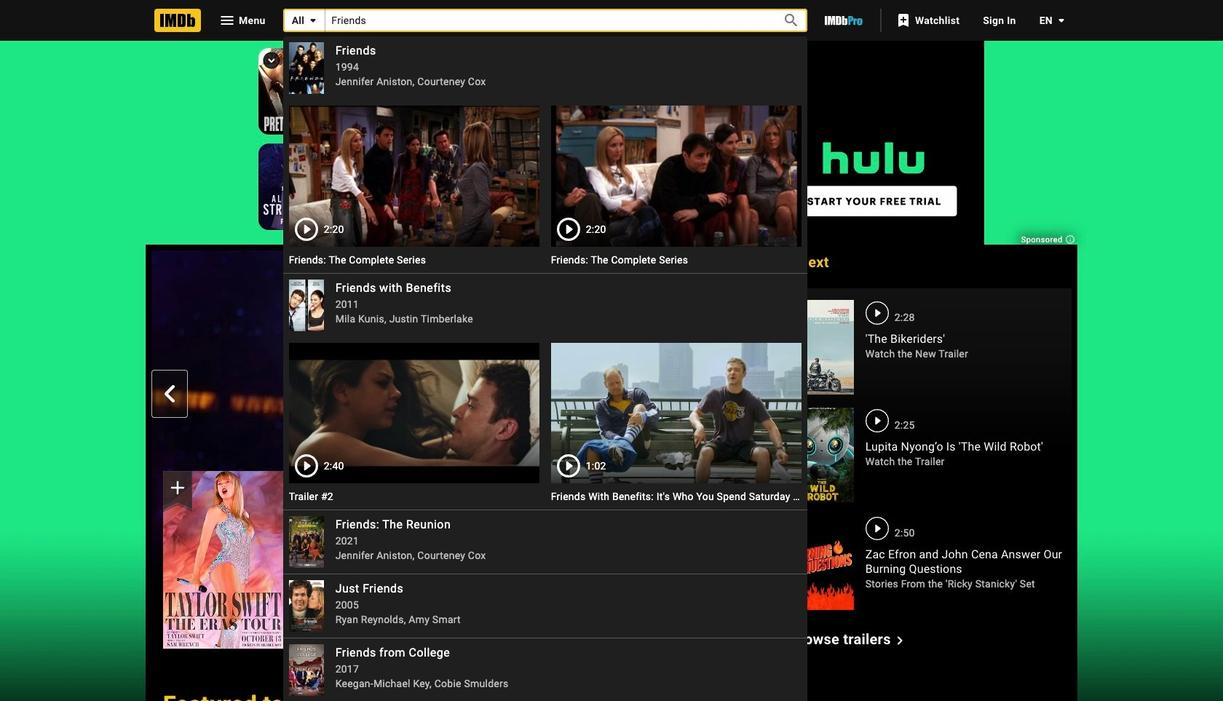 Task type: describe. For each thing, give the bounding box(es) containing it.
the wild robot image
[[790, 408, 854, 503]]

'the eras tour' hits disney+ with 4 new songs image
[[151, 250, 770, 598]]

friends image
[[289, 42, 324, 94]]

friends with benefits image
[[289, 279, 324, 331]]

arrow drop down image
[[305, 12, 322, 29]]

friends from college image
[[289, 645, 324, 696]]

'the eras tour' hits disney+ with 4 new songs element
[[151, 251, 770, 649]]

burning questions with zac efron and john cena image
[[790, 516, 854, 610]]

2 friends: the complete series image from the left
[[551, 106, 802, 247]]

1 friends: the complete series image from the left
[[289, 106, 539, 247]]

home image
[[154, 9, 201, 32]]

chevron right image
[[891, 632, 909, 649]]



Task type: vqa. For each thing, say whether or not it's contained in the screenshot.
the Friends with Benefits IMAGE
yes



Task type: locate. For each thing, give the bounding box(es) containing it.
chevron right inline image
[[743, 385, 760, 403]]

watchlist image
[[895, 12, 912, 29]]

None field
[[283, 9, 808, 701]]

group
[[289, 106, 539, 247], [551, 106, 802, 247], [151, 250, 770, 649], [289, 343, 539, 484], [551, 343, 802, 484], [163, 471, 283, 649]]

Search IMDb text field
[[326, 9, 767, 32]]

friends with benefits: it's who you spend saturday with image
[[551, 343, 802, 484]]

friends: the reunion image
[[289, 516, 324, 568]]

friends: the complete series image
[[289, 106, 539, 247], [551, 106, 802, 247]]

None search field
[[283, 9, 808, 701]]

taylor swift: the eras tour image
[[163, 471, 283, 649], [163, 472, 283, 649]]

0 horizontal spatial friends: the complete series image
[[289, 106, 539, 247]]

arrow drop down image
[[1053, 12, 1071, 29]]

trailer #2 image
[[289, 343, 539, 484]]

1 horizontal spatial friends: the complete series image
[[551, 106, 802, 247]]

chevron left inline image
[[161, 385, 178, 403]]

the bikeriders image
[[790, 300, 854, 395]]

menu image
[[218, 12, 236, 29]]

just friends image
[[289, 581, 324, 632]]

submit search image
[[783, 12, 801, 29]]

list box
[[283, 36, 808, 701]]



